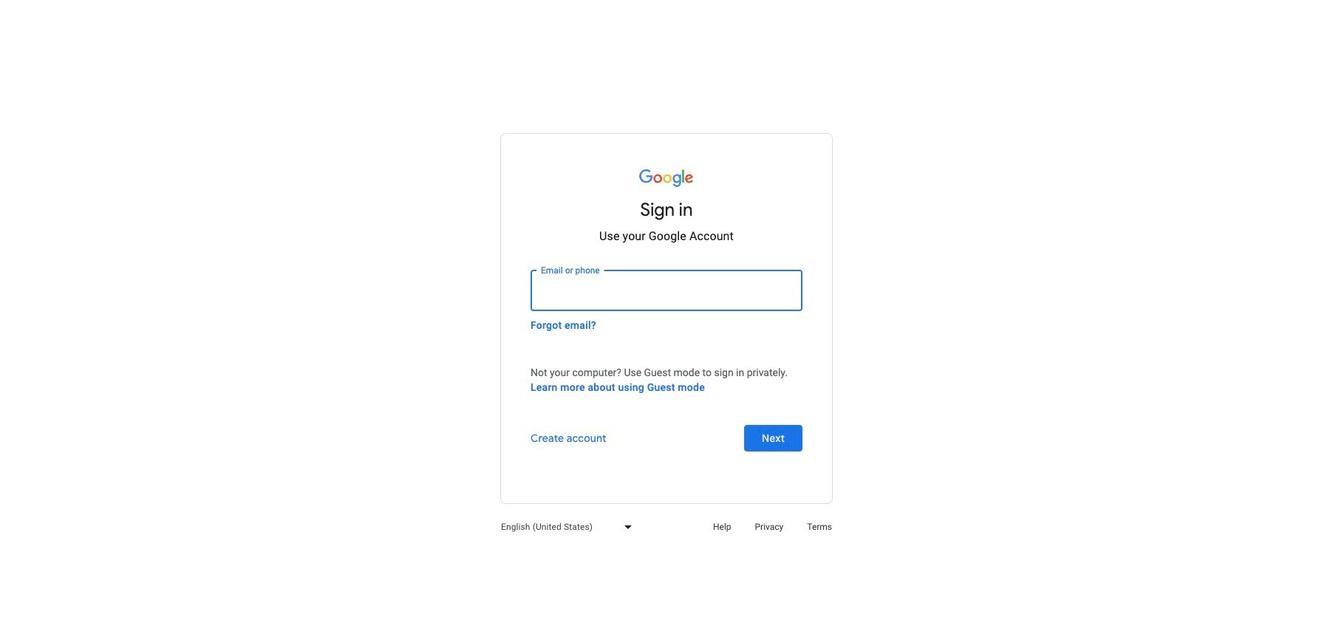Task type: locate. For each thing, give the bounding box(es) containing it.
progress bar
[[319, 134, 832, 140]]

None field
[[489, 509, 637, 545]]



Task type: vqa. For each thing, say whether or not it's contained in the screenshot.
Stephanie
no



Task type: describe. For each thing, give the bounding box(es) containing it.
Email or phone email field
[[532, 271, 801, 310]]



